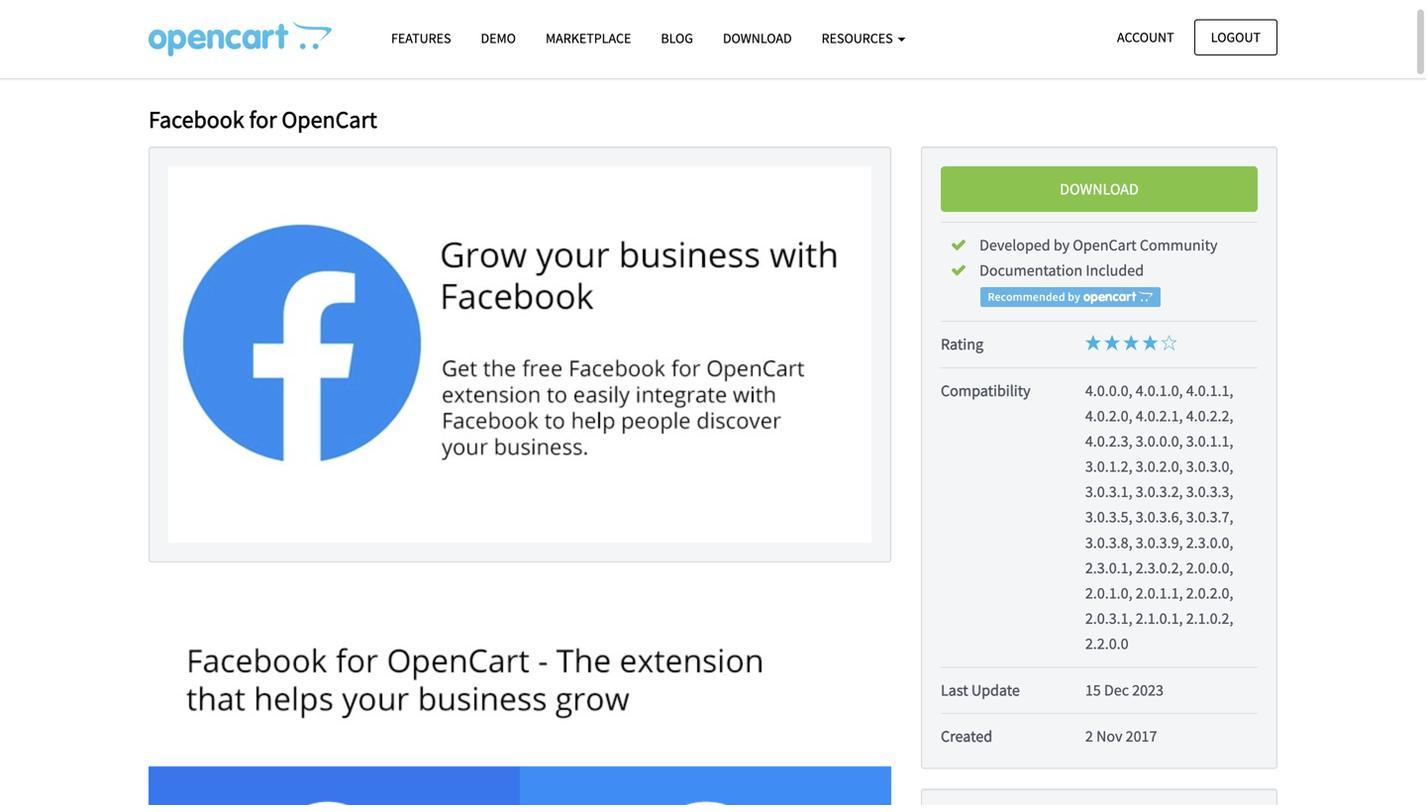 Task type: describe. For each thing, give the bounding box(es) containing it.
created
[[941, 726, 993, 746]]

opencart inside developed by opencart community documentation included
[[1073, 235, 1137, 255]]

2.3.0.1,
[[1085, 558, 1133, 578]]

15
[[1085, 680, 1101, 700]]

1 horizontal spatial download link
[[941, 166, 1258, 212]]

3.0.3.3,
[[1186, 482, 1234, 502]]

4.0.1.1,
[[1186, 381, 1234, 400]]

last update
[[941, 680, 1020, 700]]

3.0.2.0,
[[1136, 457, 1183, 476]]

download for the rightmost "download" link
[[1060, 179, 1139, 199]]

developed
[[980, 235, 1051, 255]]

download for leftmost "download" link
[[723, 29, 792, 47]]

demo
[[481, 29, 516, 47]]

opencart - facebook for opencart image
[[149, 21, 332, 56]]

0 horizontal spatial for
[[249, 105, 277, 134]]

rating
[[941, 334, 984, 354]]

features
[[391, 29, 451, 47]]

resources link
[[807, 21, 921, 56]]

logout link
[[1194, 19, 1278, 55]]

2.3.0.0,
[[1186, 533, 1234, 553]]

blog
[[661, 29, 693, 47]]

star light image
[[1085, 335, 1101, 351]]

2.0.0.0,
[[1186, 558, 1234, 578]]

4.0.1.0,
[[1136, 381, 1183, 400]]

home
[[149, 23, 189, 43]]

included
[[1086, 260, 1144, 280]]

star light o image
[[1162, 335, 1177, 351]]

3.0.3.7,
[[1186, 507, 1234, 527]]

4.0.2.3,
[[1085, 431, 1133, 451]]

update
[[972, 680, 1020, 700]]

0 horizontal spatial download link
[[708, 21, 807, 56]]

4.0.2.2,
[[1186, 406, 1234, 426]]

documentation
[[980, 260, 1083, 280]]

demo link
[[466, 21, 531, 56]]

1 star light image from the left
[[1104, 335, 1120, 351]]

dec
[[1104, 680, 1129, 700]]

2
[[1085, 726, 1093, 746]]

2.0.2.0,
[[1186, 583, 1234, 603]]

2.2.0.0
[[1085, 634, 1129, 654]]

2.3.0.2,
[[1136, 558, 1183, 578]]

2 nov 2017
[[1085, 726, 1157, 746]]

2.0.1.1,
[[1136, 583, 1183, 603]]

resources
[[822, 29, 896, 47]]

2.1.0.2,
[[1186, 609, 1234, 629]]



Task type: vqa. For each thing, say whether or not it's contained in the screenshot.
Learn
no



Task type: locate. For each thing, give the bounding box(es) containing it.
download link up by
[[941, 166, 1258, 212]]

2 vertical spatial opencart
[[1073, 235, 1137, 255]]

2 horizontal spatial star light image
[[1143, 335, 1158, 351]]

3.0.3.9,
[[1136, 533, 1183, 553]]

2.0.1.0,
[[1085, 583, 1133, 603]]

2017
[[1126, 726, 1157, 746]]

opencart down facebook for opencart link
[[282, 105, 377, 134]]

3.0.3.1,
[[1085, 482, 1133, 502]]

15 dec 2023
[[1085, 680, 1164, 700]]

4.0.2.0,
[[1085, 406, 1133, 426]]

compatibility
[[941, 381, 1031, 400]]

3 star light image from the left
[[1143, 335, 1158, 351]]

2023
[[1132, 680, 1164, 700]]

3.0.3.5,
[[1085, 507, 1133, 527]]

1 vertical spatial for
[[249, 105, 277, 134]]

0 vertical spatial download
[[723, 29, 792, 47]]

1 horizontal spatial facebook
[[282, 23, 346, 43]]

0 vertical spatial opencart
[[371, 23, 434, 43]]

1 vertical spatial facebook
[[149, 105, 244, 134]]

blog link
[[646, 21, 708, 56]]

0 horizontal spatial download
[[723, 29, 792, 47]]

download right blog
[[723, 29, 792, 47]]

star light image
[[1104, 335, 1120, 351], [1123, 335, 1139, 351], [1143, 335, 1158, 351]]

opencart
[[371, 23, 434, 43], [282, 105, 377, 134], [1073, 235, 1137, 255]]

nov
[[1096, 726, 1123, 746]]

3.0.3.6,
[[1136, 507, 1183, 527]]

4.0.0.0, 4.0.1.0, 4.0.1.1, 4.0.2.0, 4.0.2.1, 4.0.2.2, 4.0.2.3, 3.0.0.0, 3.0.1.1, 3.0.1.2, 3.0.2.0, 3.0.3.0, 3.0.3.1, 3.0.3.2, 3.0.3.3, 3.0.3.5, 3.0.3.6, 3.0.3.7, 3.0.3.8, 3.0.3.9, 2.3.0.0, 2.3.0.1, 2.3.0.2, 2.0.0.0, 2.0.1.0, 2.0.1.1, 2.0.2.0, 2.0.3.1, 2.1.0.1, 2.1.0.2, 2.2.0.0
[[1085, 381, 1234, 654]]

facebook for opencart link
[[282, 23, 434, 43]]

3.0.3.2,
[[1136, 482, 1183, 502]]

modules
[[207, 23, 263, 43]]

opencart left the demo
[[371, 23, 434, 43]]

community
[[1140, 235, 1218, 255]]

for down opencart - facebook for opencart image
[[249, 105, 277, 134]]

facebook
[[282, 23, 346, 43], [149, 105, 244, 134]]

download link
[[708, 21, 807, 56], [941, 166, 1258, 212]]

facebook for opencart
[[282, 23, 434, 43], [149, 105, 377, 134]]

3.0.3.0,
[[1186, 457, 1234, 476]]

1 horizontal spatial star light image
[[1123, 335, 1139, 351]]

download link right blog
[[708, 21, 807, 56]]

last
[[941, 680, 968, 700]]

by
[[1054, 235, 1070, 255]]

1 vertical spatial download
[[1060, 179, 1139, 199]]

opencart up included
[[1073, 235, 1137, 255]]

features link
[[376, 21, 466, 56]]

0 horizontal spatial facebook
[[149, 105, 244, 134]]

marketplace link
[[531, 21, 646, 56]]

1 vertical spatial facebook for opencart
[[149, 105, 377, 134]]

facebook right the modules link
[[282, 23, 346, 43]]

3.0.3.8,
[[1085, 533, 1133, 553]]

4.0.0.0,
[[1085, 381, 1133, 400]]

download up by
[[1060, 179, 1139, 199]]

3.0.1.2,
[[1085, 457, 1133, 476]]

0 horizontal spatial star light image
[[1104, 335, 1120, 351]]

2.1.0.1,
[[1136, 609, 1183, 629]]

facebook for opencart image
[[168, 166, 872, 543]]

developed by opencart community documentation included
[[980, 235, 1218, 280]]

4.0.2.1,
[[1136, 406, 1183, 426]]

for left features
[[349, 23, 367, 43]]

search image
[[1247, 27, 1260, 40]]

0 vertical spatial for
[[349, 23, 367, 43]]

3.0.0.0,
[[1136, 431, 1183, 451]]

account link
[[1101, 19, 1191, 55]]

1 horizontal spatial download
[[1060, 179, 1139, 199]]

facebook down home at the top of page
[[149, 105, 244, 134]]

0 vertical spatial facebook
[[282, 23, 346, 43]]

home link
[[149, 23, 189, 43]]

3.0.1.1,
[[1186, 431, 1234, 451]]

logout
[[1211, 28, 1261, 46]]

1 vertical spatial opencart
[[282, 105, 377, 134]]

0 vertical spatial facebook for opencart
[[282, 23, 434, 43]]

1 horizontal spatial for
[[349, 23, 367, 43]]

download
[[723, 29, 792, 47], [1060, 179, 1139, 199]]

0 vertical spatial download link
[[708, 21, 807, 56]]

2.0.3.1,
[[1085, 609, 1133, 629]]

marketplace
[[546, 29, 631, 47]]

modules link
[[207, 23, 263, 43]]

2 star light image from the left
[[1123, 335, 1139, 351]]

for
[[349, 23, 367, 43], [249, 105, 277, 134]]

1 vertical spatial download link
[[941, 166, 1258, 212]]

account
[[1117, 28, 1174, 46]]



